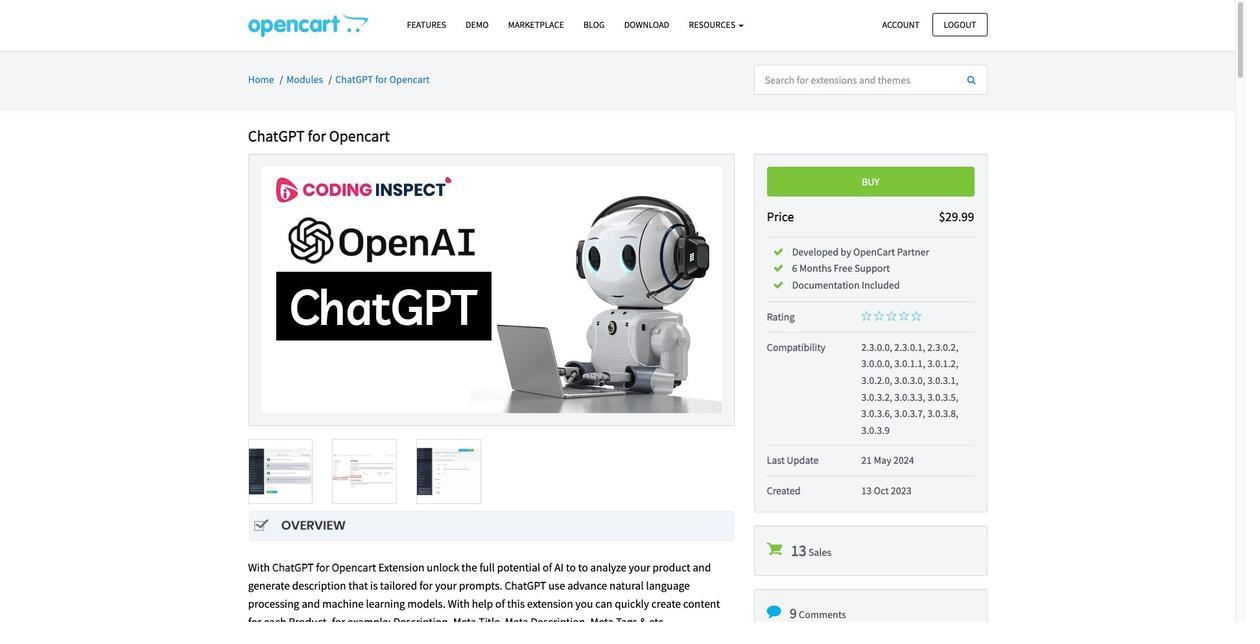 Task type: describe. For each thing, give the bounding box(es) containing it.
chatgpt for opencart image
[[261, 167, 722, 413]]

comment image
[[767, 605, 782, 619]]

Search for extensions and themes text field
[[754, 65, 957, 95]]

1 star light o image from the left
[[887, 311, 897, 321]]



Task type: vqa. For each thing, say whether or not it's contained in the screenshot.
the "comment" icon
yes



Task type: locate. For each thing, give the bounding box(es) containing it.
star light o image
[[887, 311, 897, 321], [912, 311, 922, 321]]

2 star light o image from the left
[[912, 311, 922, 321]]

2 star light o image from the left
[[874, 311, 885, 321]]

cart mini image
[[767, 541, 783, 557]]

star light o image
[[862, 311, 872, 321], [874, 311, 885, 321], [899, 311, 910, 321]]

opencart - chatgpt for opencart image
[[248, 14, 368, 37]]

3 star light o image from the left
[[899, 311, 910, 321]]

search image
[[968, 75, 976, 84]]

2 horizontal spatial star light o image
[[899, 311, 910, 321]]

1 star light o image from the left
[[862, 311, 872, 321]]

0 horizontal spatial star light o image
[[887, 311, 897, 321]]

1 horizontal spatial star light o image
[[912, 311, 922, 321]]

1 horizontal spatial star light o image
[[874, 311, 885, 321]]

0 horizontal spatial star light o image
[[862, 311, 872, 321]]



